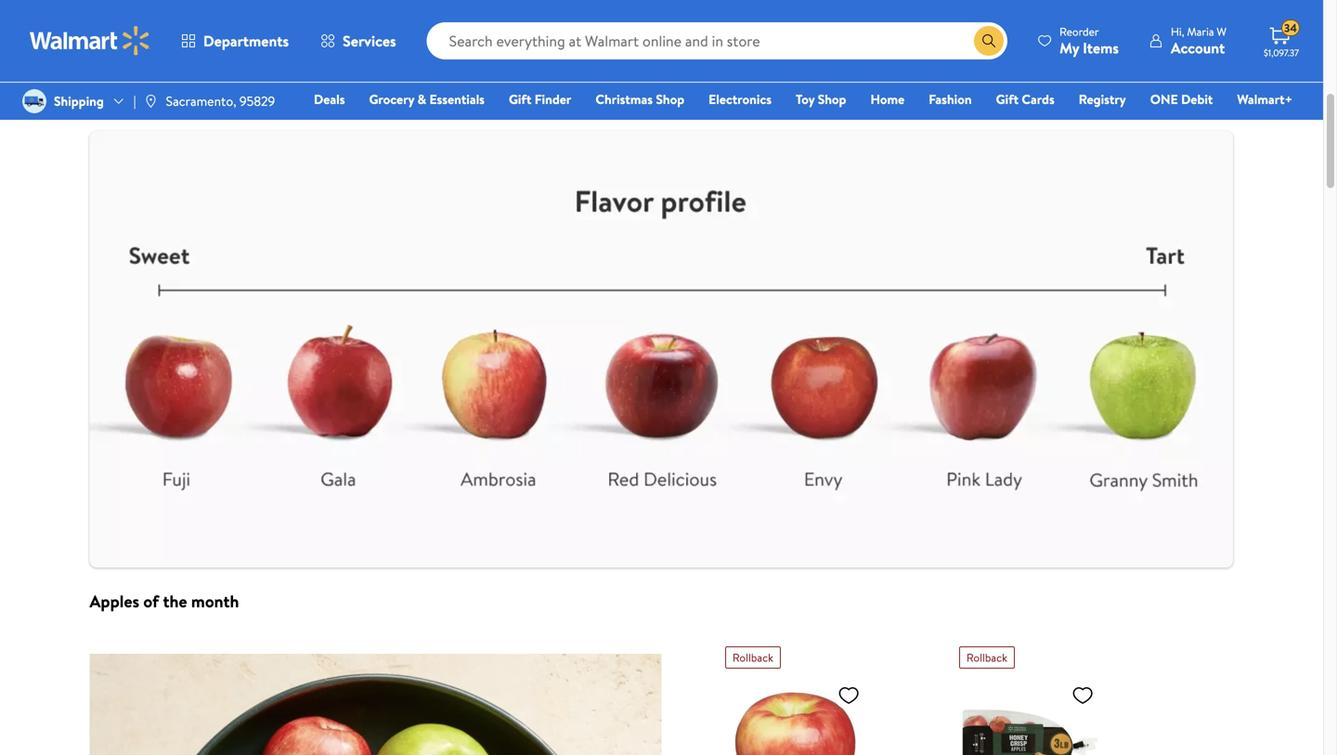 Task type: locate. For each thing, give the bounding box(es) containing it.
sacramento,
[[166, 92, 236, 110]]

0 horizontal spatial product group
[[725, 639, 868, 755]]

1 horizontal spatial shop
[[818, 90, 847, 108]]

christmas
[[596, 90, 653, 108]]

apples of the month region
[[90, 590, 1234, 755]]

items
[[1083, 38, 1119, 58]]

fashion link
[[921, 89, 981, 109]]

2 shop from the left
[[818, 90, 847, 108]]

hi,
[[1171, 24, 1185, 39]]

1 rollback from the left
[[733, 650, 774, 666]]

gift cards link
[[988, 89, 1064, 109]]

 image right the |
[[144, 94, 159, 109]]

Search search field
[[427, 22, 1008, 59]]

of
[[143, 590, 159, 613]]

deals
[[314, 90, 345, 108]]

product group
[[725, 639, 868, 755], [960, 639, 1102, 755]]

1 shop from the left
[[656, 90, 685, 108]]

rollback for fresh honeycrisp apple, each 'image'
[[733, 650, 774, 666]]

fresh honeycrisp apple, each image
[[725, 676, 868, 755]]

toy shop link
[[788, 89, 855, 109]]

rollback up fresh honeycrisp apple, each 'image'
[[733, 650, 774, 666]]

registry link
[[1071, 89, 1135, 109]]

0 horizontal spatial gift
[[509, 90, 532, 108]]

departments
[[203, 31, 289, 51]]

&
[[418, 90, 427, 108]]

1 product group from the left
[[725, 639, 868, 755]]

apples of the month image
[[90, 654, 662, 755]]

 image for shipping
[[22, 89, 46, 113]]

1 gift from the left
[[509, 90, 532, 108]]

one debit link
[[1142, 89, 1222, 109]]

1 horizontal spatial  image
[[144, 94, 159, 109]]

reorder my items
[[1060, 24, 1119, 58]]

2 gift from the left
[[996, 90, 1019, 108]]

shop
[[656, 90, 685, 108], [818, 90, 847, 108]]

shop right christmas
[[656, 90, 685, 108]]

0 horizontal spatial rollback
[[733, 650, 774, 666]]

my
[[1060, 38, 1080, 58]]

1 horizontal spatial rollback
[[967, 650, 1008, 666]]

$1,097.37
[[1264, 46, 1300, 59]]

one debit
[[1151, 90, 1214, 108]]

shop inside 'christmas shop' link
[[656, 90, 685, 108]]

electronics link
[[701, 89, 780, 109]]

toy
[[796, 90, 815, 108]]

grocery & essentials
[[369, 90, 485, 108]]

0 horizontal spatial  image
[[22, 89, 46, 113]]

gift left finder
[[509, 90, 532, 108]]

rollback
[[733, 650, 774, 666], [967, 650, 1008, 666]]

shop right toy
[[818, 90, 847, 108]]

w
[[1217, 24, 1227, 39]]

|
[[134, 92, 136, 110]]

fresh honeycrisp apples, 3 lb bag image
[[960, 676, 1102, 755]]

1 horizontal spatial gift
[[996, 90, 1019, 108]]

0 horizontal spatial shop
[[656, 90, 685, 108]]

deals link
[[306, 89, 353, 109]]

 image left shipping
[[22, 89, 46, 113]]

gift
[[509, 90, 532, 108], [996, 90, 1019, 108]]

the
[[163, 590, 187, 613]]

 image
[[22, 89, 46, 113], [144, 94, 159, 109]]

shop inside toy shop link
[[818, 90, 847, 108]]

home link
[[863, 89, 913, 109]]

account
[[1171, 38, 1226, 58]]

electronics
[[709, 90, 772, 108]]

services button
[[305, 19, 412, 63]]

gift left cards
[[996, 90, 1019, 108]]

search icon image
[[982, 33, 997, 48]]

grocery & essentials link
[[361, 89, 493, 109]]

add to favorites list, fresh honeycrisp apples, 3 lb bag image
[[1072, 684, 1094, 707]]

1 horizontal spatial product group
[[960, 639, 1102, 755]]

2 rollback from the left
[[967, 650, 1008, 666]]

shop for christmas shop
[[656, 90, 685, 108]]

apples
[[90, 590, 139, 613]]

rollback up 'fresh honeycrisp apples, 3 lb bag' image
[[967, 650, 1008, 666]]



Task type: vqa. For each thing, say whether or not it's contained in the screenshot.
Walmart+
yes



Task type: describe. For each thing, give the bounding box(es) containing it.
gift finder link
[[501, 89, 580, 109]]

cards
[[1022, 90, 1055, 108]]

Walmart Site-Wide search field
[[427, 22, 1008, 59]]

services
[[343, 31, 396, 51]]

gift finder
[[509, 90, 572, 108]]

debit
[[1182, 90, 1214, 108]]

maria
[[1188, 24, 1215, 39]]

fashion
[[929, 90, 972, 108]]

gift cards
[[996, 90, 1055, 108]]

departments button
[[165, 19, 305, 63]]

shop for toy shop
[[818, 90, 847, 108]]

christmas shop link
[[587, 89, 693, 109]]

rollback for 'fresh honeycrisp apples, 3 lb bag' image
[[967, 650, 1008, 666]]

sacramento, 95829
[[166, 92, 275, 110]]

hi, maria w account
[[1171, 24, 1227, 58]]

 image for sacramento, 95829
[[144, 94, 159, 109]]

one
[[1151, 90, 1179, 108]]

gift for gift cards
[[996, 90, 1019, 108]]

reorder
[[1060, 24, 1100, 39]]

add to favorites list, fresh honeycrisp apple, each image
[[838, 684, 860, 707]]

gift for gift finder
[[509, 90, 532, 108]]

walmart+ link
[[1229, 89, 1302, 109]]

grocery
[[369, 90, 415, 108]]

34
[[1285, 20, 1298, 36]]

home
[[871, 90, 905, 108]]

walmart image
[[30, 26, 151, 56]]

shipping
[[54, 92, 104, 110]]

walmart+
[[1238, 90, 1293, 108]]

95829
[[240, 92, 275, 110]]

toy shop
[[796, 90, 847, 108]]

finder
[[535, 90, 572, 108]]

month
[[191, 590, 239, 613]]

registry
[[1079, 90, 1127, 108]]

christmas shop
[[596, 90, 685, 108]]

2 product group from the left
[[960, 639, 1102, 755]]

apples of the month
[[90, 590, 239, 613]]

essentials
[[430, 90, 485, 108]]



